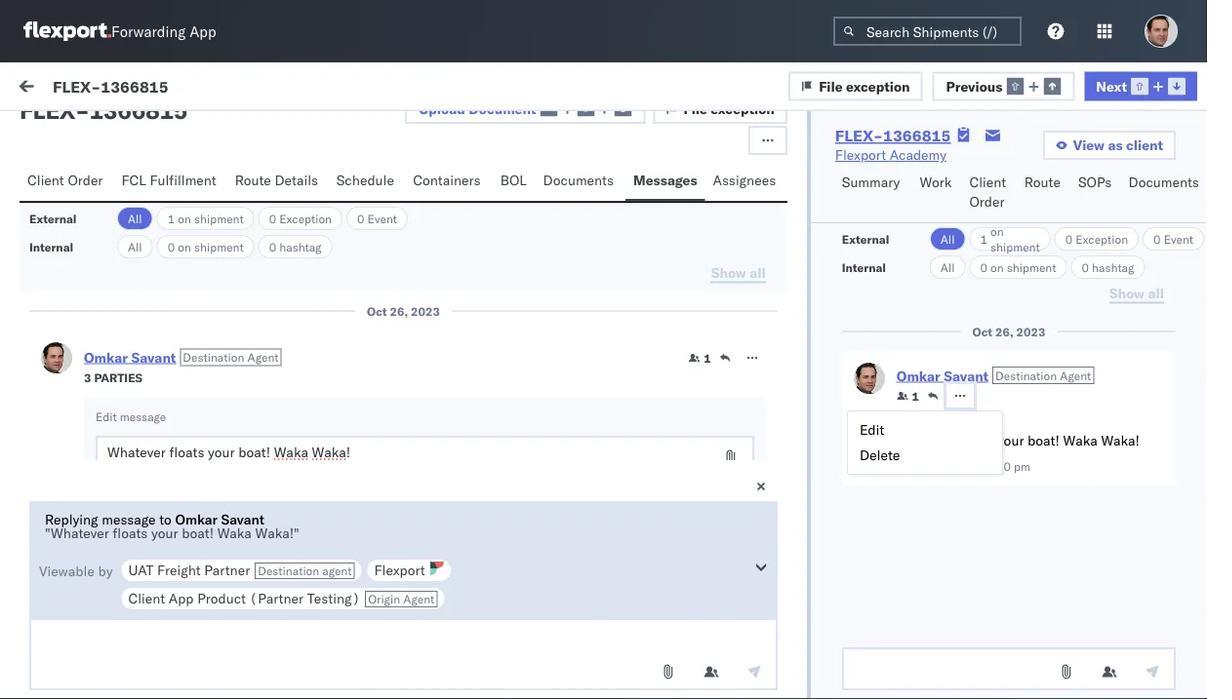 Task type: vqa. For each thing, say whether or not it's contained in the screenshot.
confirm to the bottom
no



Task type: describe. For each thing, give the bounding box(es) containing it.
by
[[98, 563, 113, 580]]

you
[[130, 577, 152, 594]]

schedule inside exception: (air recovery) schedule delay: terminal - cargo availability delay
[[238, 606, 299, 623]]

2271801
[[982, 237, 1042, 254]]

waka inside your boat! waka waka! oct 26, 2023 at 3:30 pm
[[1064, 432, 1098, 450]]

messages button
[[626, 163, 705, 201]]

1 horizontal spatial client order button
[[962, 165, 1017, 223]]

shipment left hold
[[194, 240, 244, 254]]

2:45
[[507, 481, 537, 498]]

1 vertical spatial external
[[29, 211, 77, 226]]

related work item/shipment
[[942, 169, 1095, 184]]

0 horizontal spatial client order
[[27, 172, 103, 189]]

on down related work item/shipment
[[991, 224, 1004, 239]]

previous
[[946, 77, 1003, 94]]

pdt for oct 26, 2023, 2:44 pm pdt
[[565, 608, 590, 625]]

app for forwarding
[[190, 22, 216, 41]]

on up exception: unknown customs hold type
[[178, 211, 191, 226]]

import work
[[145, 80, 221, 97]]

with inside devan has been delayed. this often occurs when unloading cargo takes longer than expected. note that this may impact your shipment's final delivery date. we appreciate your understanding and will update you with the status of your shipment as possible.
[[156, 577, 182, 594]]

and inside devan has been delayed. this often occurs when unloading cargo takes longer than expected. note that this may impact your shipment's final delivery date. we appreciate your understanding and will update you with the status of your shipment as possible.
[[361, 557, 385, 575]]

omkar savant for has
[[95, 446, 181, 463]]

0 horizontal spatial exception
[[711, 101, 775, 118]]

26, inside your boat! waka waka! oct 26, 2023 at 3:30 pm
[[919, 459, 937, 474]]

contract
[[262, 391, 314, 409]]

this inside devan has been delayed. this often occurs when unloading cargo takes longer than expected. note that this may impact your shipment's final delivery date. we appreciate your understanding and will update you with the status of your shipment as possible.
[[118, 538, 142, 555]]

1 horizontal spatial client order
[[970, 174, 1007, 210]]

delete
[[860, 447, 900, 464]]

assignees button
[[705, 163, 788, 201]]

0 down "sops" button
[[1082, 260, 1089, 275]]

1 vertical spatial 3
[[897, 409, 904, 423]]

floats
[[113, 525, 148, 542]]

category
[[679, 169, 727, 184]]

edit message
[[96, 410, 166, 424]]

app for client
[[169, 591, 194, 608]]

delivery
[[59, 557, 107, 575]]

delay:
[[303, 606, 342, 623]]

agent for topmost 1 button
[[247, 350, 279, 365]]

update
[[83, 577, 126, 594]]

and inside this is a great deal and with this contract established, we will create
[[179, 391, 202, 409]]

1 vertical spatial 3:30
[[173, 595, 198, 610]]

3 parties for topmost 1 button's 3 parties button
[[84, 370, 143, 385]]

flexport academy
[[835, 146, 947, 164]]

0 horizontal spatial 0 on shipment
[[168, 240, 244, 254]]

next
[[1097, 77, 1128, 94]]

your boat! waka waka! oct 26, 2023 at 3:30 pm
[[897, 432, 1140, 474]]

0 horizontal spatial internal
[[29, 240, 73, 254]]

freight
[[157, 562, 201, 579]]

0 horizontal spatial 1 on shipment
[[168, 211, 244, 226]]

item/shipment
[[1015, 169, 1095, 184]]

your inside your boat! waka waka! oct 26, 2023 at 3:30 pm
[[998, 432, 1024, 450]]

summary
[[842, 174, 900, 191]]

0 vertical spatial 1 button
[[689, 350, 711, 366]]

1 horizontal spatial hashtag
[[1092, 260, 1135, 275]]

edit for edit message
[[96, 410, 117, 424]]

agent
[[322, 564, 352, 579]]

the
[[186, 577, 206, 594]]

waka!
[[1102, 432, 1140, 450]]

forwarding app
[[111, 22, 216, 41]]

0 left customs
[[168, 240, 175, 254]]

been
[[125, 499, 155, 516]]

view as client button
[[1043, 131, 1176, 160]]

2 vertical spatial external
[[842, 232, 890, 246]]

sops
[[1079, 174, 1112, 191]]

0 vertical spatial oct 26, 2023
[[367, 304, 440, 319]]

omkar savant for unknown
[[95, 211, 181, 228]]

omkar savant button for 3 parties button for 1 button to the bottom
[[897, 367, 989, 384]]

oct 26, 2023 at 3:30 pm
[[84, 595, 218, 610]]

route details
[[235, 172, 318, 189]]

work button
[[912, 165, 962, 223]]

Whatever floats your boat! Waka Waka! text field
[[96, 436, 754, 528]]

1 vertical spatial pm
[[201, 595, 218, 610]]

0 horizontal spatial 0 exception
[[269, 211, 332, 226]]

1 horizontal spatial 1 on shipment
[[981, 224, 1040, 254]]

type
[[294, 245, 325, 262]]

internal (0)
[[131, 124, 208, 141]]

work inside button
[[189, 80, 221, 97]]

savant inside replying message to omkar savant "whatever floats your boat! waka waka!"
[[221, 512, 264, 529]]

0 vertical spatial file exception
[[819, 77, 910, 94]]

destination for topmost 1 button's 3 parties button
[[183, 350, 244, 365]]

fcl
[[121, 172, 146, 189]]

on down flex- 2271801
[[991, 260, 1004, 275]]

shipment's
[[250, 538, 317, 555]]

client for the rightmost client order button
[[970, 174, 1007, 191]]

summary button
[[834, 165, 912, 223]]

0 down route button
[[1066, 232, 1073, 246]]

1 horizontal spatial documents button
[[1121, 165, 1208, 223]]

my
[[20, 75, 51, 102]]

will inside devan has been delayed. this often occurs when unloading cargo takes longer than expected. note that this may impact your shipment's final delivery date. we appreciate your understanding and will update you with the status of your shipment as possible.
[[59, 577, 80, 594]]

1 horizontal spatial exception
[[1076, 232, 1129, 246]]

view as client
[[1074, 137, 1164, 154]]

message
[[61, 169, 107, 184]]

upload document button
[[405, 95, 646, 124]]

1 vertical spatial flex-1366815
[[835, 126, 951, 145]]

1 horizontal spatial 0 on shipment
[[981, 260, 1057, 275]]

waka!"
[[255, 525, 299, 542]]

order for the rightmost client order button
[[970, 193, 1005, 210]]

deal
[[149, 391, 175, 409]]

flexport academy link
[[835, 145, 947, 165]]

containers
[[413, 172, 481, 189]]

1 vertical spatial 1 button
[[897, 389, 919, 404]]

0 vertical spatial file
[[819, 77, 843, 94]]

client for the left client order button
[[27, 172, 64, 189]]

forwarding app link
[[23, 21, 216, 41]]

0 down client
[[1154, 232, 1161, 246]]

appreciate
[[169, 557, 234, 575]]

product
[[197, 591, 246, 608]]

boat! inside your boat! waka waka! oct 26, 2023 at 3:30 pm
[[1028, 432, 1060, 450]]

resize handle column header for message
[[383, 163, 406, 700]]

exception: warehouse devan delay
[[62, 352, 292, 369]]

than
[[240, 518, 268, 535]]

my work
[[20, 75, 106, 102]]

upload
[[419, 100, 465, 117]]

shipment down route button
[[991, 240, 1040, 254]]

resize handle column header for time
[[646, 163, 670, 700]]

1 horizontal spatial 0 event
[[1154, 232, 1194, 246]]

customs
[[199, 245, 257, 262]]

this is a great deal and with this contract established, we will create
[[59, 391, 314, 428]]

0 down 'schedule' button
[[357, 211, 365, 226]]

2023, for 2:44
[[466, 608, 504, 625]]

cargo
[[123, 518, 157, 535]]

with inside this is a great deal and with this contract established, we will create
[[205, 391, 232, 409]]

0 horizontal spatial documents button
[[536, 163, 626, 201]]

flexport button
[[367, 559, 452, 583]]

parties for topmost 1 button's 3 parties button
[[94, 370, 143, 385]]

work for related
[[986, 169, 1012, 184]]

0 horizontal spatial at
[[159, 595, 170, 610]]

1 horizontal spatial 0 hashtag
[[1082, 260, 1135, 275]]

bol
[[501, 172, 527, 189]]

upload document
[[419, 100, 536, 117]]

flex
[[20, 96, 75, 125]]

1 horizontal spatial 0 exception
[[1066, 232, 1129, 246]]

pm for 2:44
[[541, 608, 561, 625]]

availability
[[173, 626, 247, 643]]

3 parties for 3 parties button for 1 button to the bottom
[[897, 409, 956, 423]]

0 vertical spatial delay
[[255, 352, 292, 369]]

client
[[1127, 137, 1164, 154]]

to
[[159, 512, 172, 529]]

0 vertical spatial event
[[368, 211, 397, 226]]

route button
[[1017, 165, 1071, 223]]

replying message to omkar savant "whatever floats your boat! waka waka!"
[[45, 512, 299, 542]]

import
[[145, 80, 186, 97]]

agent inside client app product (partner testing) origin agent
[[403, 593, 435, 607]]

1 vertical spatial file
[[684, 101, 708, 118]]

impact
[[174, 538, 216, 555]]

1 horizontal spatial client
[[128, 591, 165, 608]]

0 up hold
[[269, 211, 276, 226]]

external (0)
[[31, 124, 111, 141]]

message for replying
[[102, 512, 156, 529]]

partner
[[204, 562, 250, 579]]

0 horizontal spatial hashtag
[[279, 240, 322, 254]]

on left customs
[[178, 240, 191, 254]]

cargo
[[131, 626, 170, 643]]

academy
[[890, 146, 947, 164]]

1 horizontal spatial event
[[1164, 232, 1194, 246]]

final
[[321, 538, 348, 555]]

3 parties button for 1 button to the bottom
[[897, 407, 956, 424]]

may
[[145, 538, 171, 555]]

testing)
[[307, 591, 360, 608]]

flex-1366815 link
[[835, 126, 951, 145]]



Task type: locate. For each thing, give the bounding box(es) containing it.
exception up assignees
[[711, 101, 775, 118]]

exception up flex-1366815 link
[[846, 77, 910, 94]]

2:44
[[507, 608, 537, 625]]

None text field
[[842, 648, 1176, 691]]

message for edit
[[120, 410, 166, 424]]

1 vertical spatial hashtag
[[1092, 260, 1135, 275]]

this left is
[[59, 391, 85, 409]]

as right view at top
[[1108, 137, 1123, 154]]

schedule down of
[[238, 606, 299, 623]]

origin
[[368, 593, 400, 607]]

schedule inside button
[[337, 172, 394, 189]]

exception: unknown customs hold type
[[62, 245, 325, 262]]

0 horizontal spatial agent
[[247, 350, 279, 365]]

as
[[1108, 137, 1123, 154], [359, 577, 373, 594]]

pdt for oct 26, 2023, 2:45 pm pdt
[[565, 481, 590, 498]]

0 vertical spatial message
[[120, 410, 166, 424]]

0 horizontal spatial client
[[27, 172, 64, 189]]

omkar savant destination agent up deal
[[84, 349, 279, 366]]

exception up the 'type' on the top left
[[279, 211, 332, 226]]

schedule button
[[329, 163, 405, 201]]

this
[[235, 391, 259, 409], [118, 538, 142, 555]]

(partner
[[249, 591, 304, 608]]

0 vertical spatial flex-1366815
[[53, 76, 169, 96]]

1 button
[[689, 350, 711, 366], [897, 389, 919, 404]]

0 horizontal spatial omkar savant destination agent
[[84, 349, 279, 366]]

with up create
[[205, 391, 232, 409]]

0 vertical spatial 0 on shipment
[[168, 240, 244, 254]]

flexport for flexport
[[374, 562, 425, 579]]

2023, left 2:44
[[466, 608, 504, 625]]

omkar savant button up great
[[84, 349, 176, 366]]

as right agent on the left of page
[[359, 577, 373, 594]]

0 vertical spatial exception
[[279, 211, 332, 226]]

work down academy
[[920, 174, 952, 191]]

1 omkar savant from the top
[[95, 211, 181, 228]]

and up create
[[179, 391, 202, 409]]

order down external (0) button
[[68, 172, 103, 189]]

work inside 'button'
[[920, 174, 952, 191]]

2 resize handle column header from the left
[[646, 163, 670, 700]]

will
[[159, 411, 180, 428], [59, 577, 80, 594]]

client order button down external (0) button
[[20, 163, 114, 201]]

client order right work 'button'
[[970, 174, 1007, 210]]

assignees
[[713, 172, 776, 189]]

3 parties button for topmost 1 button
[[84, 369, 143, 386]]

1 flex- 458574 from the top
[[941, 354, 1033, 371]]

4 resize handle column header from the left
[[1172, 163, 1196, 700]]

oct
[[367, 304, 387, 319], [973, 325, 993, 339], [897, 459, 916, 474], [415, 481, 437, 498], [84, 595, 103, 610], [415, 608, 437, 625]]

- inside exception: (air recovery) schedule delay: terminal - cargo availability delay
[[119, 626, 127, 643]]

0 horizontal spatial client order button
[[20, 163, 114, 201]]

time
[[416, 169, 442, 184]]

0 horizontal spatial with
[[156, 577, 182, 594]]

0 vertical spatial 3
[[84, 370, 91, 385]]

3:30 inside your boat! waka waka! oct 26, 2023 at 3:30 pm
[[986, 459, 1011, 474]]

1 horizontal spatial waka
[[1064, 432, 1098, 450]]

1 vertical spatial event
[[1164, 232, 1194, 246]]

route for route details
[[235, 172, 271, 189]]

resize handle column header for category
[[909, 163, 933, 700]]

1 horizontal spatial flex-1366815
[[835, 126, 951, 145]]

0 vertical spatial with
[[205, 391, 232, 409]]

all
[[128, 211, 142, 226], [941, 232, 955, 246], [128, 240, 142, 254], [941, 260, 955, 275]]

route inside route button
[[1025, 174, 1061, 191]]

1 vertical spatial boat!
[[182, 525, 214, 542]]

client right work 'button'
[[970, 174, 1007, 191]]

omkar savant down fcl
[[95, 211, 181, 228]]

0 vertical spatial omkar savant destination agent
[[84, 349, 279, 366]]

occurs
[[281, 499, 322, 516]]

1 horizontal spatial file
[[819, 77, 843, 94]]

flex- 458574 down your boat! waka waka! oct 26, 2023 at 3:30 pm on the bottom right of page
[[941, 481, 1033, 498]]

work for my
[[56, 75, 106, 102]]

Search Shipments (/) text field
[[834, 17, 1022, 46]]

0 horizontal spatial 1 button
[[689, 350, 711, 366]]

warehouse
[[135, 352, 208, 369]]

app
[[190, 22, 216, 41], [169, 591, 194, 608]]

1 horizontal spatial exception
[[846, 77, 910, 94]]

1 vertical spatial parties
[[907, 409, 956, 423]]

0 vertical spatial boat!
[[1028, 432, 1060, 450]]

0 horizontal spatial this
[[118, 538, 142, 555]]

0 vertical spatial pdt
[[565, 481, 590, 498]]

458574
[[982, 354, 1033, 371], [982, 481, 1033, 498]]

create
[[184, 411, 222, 428]]

1 vertical spatial internal
[[29, 240, 73, 254]]

edit down a
[[96, 410, 117, 424]]

0 horizontal spatial documents
[[543, 172, 614, 189]]

waka down often at the left bottom of the page
[[217, 525, 252, 542]]

that
[[90, 538, 115, 555]]

edit inside edit delete
[[860, 422, 885, 439]]

exception: for exception: unknown customs hold type
[[62, 245, 131, 262]]

flex- 458574
[[941, 354, 1033, 371], [941, 481, 1033, 498]]

1 vertical spatial exception:
[[62, 352, 131, 369]]

documents for documents "button" to the right
[[1129, 174, 1200, 191]]

flexport for flexport academy
[[835, 146, 887, 164]]

omkar savant
[[95, 211, 181, 228], [95, 446, 181, 463], [95, 573, 181, 590]]

file exception up 'category'
[[684, 101, 775, 118]]

when
[[326, 499, 359, 516]]

3 parties up the delete
[[897, 409, 956, 423]]

1 vertical spatial 3 parties button
[[897, 407, 956, 424]]

date.
[[110, 557, 142, 575]]

work right related
[[986, 169, 1012, 184]]

resize handle column header
[[383, 163, 406, 700], [646, 163, 670, 700], [909, 163, 933, 700], [1172, 163, 1196, 700]]

hashtag down "sops" button
[[1092, 260, 1135, 275]]

0 vertical spatial omkar savant button
[[84, 349, 176, 366]]

route inside route details button
[[235, 172, 271, 189]]

flex-1366815 up flexport academy
[[835, 126, 951, 145]]

schedule left time
[[337, 172, 394, 189]]

fulfillment
[[150, 172, 216, 189]]

internal down summary button
[[842, 260, 886, 275]]

0 horizontal spatial work
[[56, 75, 106, 102]]

with down 'we'
[[156, 577, 182, 594]]

2 vertical spatial agent
[[403, 593, 435, 607]]

great
[[113, 391, 145, 409]]

a
[[102, 391, 110, 409]]

agent for 1 button to the bottom
[[1060, 369, 1092, 383]]

external down my work
[[31, 124, 83, 141]]

0 vertical spatial this
[[235, 391, 259, 409]]

documents button down client
[[1121, 165, 1208, 223]]

1 horizontal spatial omkar savant button
[[897, 367, 989, 384]]

route details button
[[227, 163, 329, 201]]

omkar savant for (air
[[95, 573, 181, 590]]

delayed.
[[159, 499, 211, 516]]

1 2023, from the top
[[466, 481, 504, 498]]

1 exception: from the top
[[62, 245, 131, 262]]

event
[[368, 211, 397, 226], [1164, 232, 1194, 246]]

0
[[269, 211, 276, 226], [357, 211, 365, 226], [1066, 232, 1073, 246], [1154, 232, 1161, 246], [168, 240, 175, 254], [269, 240, 276, 254], [981, 260, 988, 275], [1082, 260, 1089, 275]]

your inside replying message to omkar savant "whatever floats your boat! waka waka!"
[[151, 525, 178, 542]]

boat! inside replying message to omkar savant "whatever floats your boat! waka waka!"
[[182, 525, 214, 542]]

3 exception: from the top
[[62, 606, 131, 623]]

3 parties button up the delete
[[897, 407, 956, 424]]

external down message
[[29, 211, 77, 226]]

file exception up flex-1366815 link
[[819, 77, 910, 94]]

app right forwarding
[[190, 22, 216, 41]]

client app product (partner testing) origin agent
[[128, 591, 435, 608]]

shipment down 2271801
[[1007, 260, 1057, 275]]

1 vertical spatial with
[[156, 577, 182, 594]]

this
[[59, 391, 85, 409], [215, 499, 241, 516]]

this up date.
[[118, 538, 142, 555]]

file up 'category'
[[684, 101, 708, 118]]

understanding
[[268, 557, 358, 575]]

1 horizontal spatial oct 26, 2023
[[973, 325, 1046, 339]]

1 horizontal spatial this
[[235, 391, 259, 409]]

1 horizontal spatial flexport
[[835, 146, 887, 164]]

omkar savant up possible.
[[95, 573, 181, 590]]

1 vertical spatial app
[[169, 591, 194, 608]]

edit for edit delete
[[860, 422, 885, 439]]

message inside replying message to omkar savant "whatever floats your boat! waka waka!"
[[102, 512, 156, 529]]

0 vertical spatial 3:30
[[986, 459, 1011, 474]]

order down related
[[970, 193, 1005, 210]]

1 vertical spatial flexport
[[374, 562, 425, 579]]

this inside devan has been delayed. this often occurs when unloading cargo takes longer than expected. note that this may impact your shipment's final delivery date. we appreciate your understanding and will update you with the status of your shipment as possible.
[[215, 499, 241, 516]]

agent up your boat! waka waka! oct 26, 2023 at 3:30 pm on the bottom right of page
[[1060, 369, 1092, 383]]

1 resize handle column header from the left
[[383, 163, 406, 700]]

route
[[235, 172, 271, 189], [1025, 174, 1061, 191]]

flexport up summary
[[835, 146, 887, 164]]

unknown
[[135, 245, 196, 262]]

pm right 2:45
[[541, 481, 561, 498]]

destination down shipment's
[[258, 564, 319, 579]]

documents button
[[536, 163, 626, 201], [1121, 165, 1208, 223]]

3 parties up a
[[84, 370, 143, 385]]

2 exception: from the top
[[62, 352, 131, 369]]

0 on shipment down 2271801
[[981, 260, 1057, 275]]

parties for 3 parties button for 1 button to the bottom
[[907, 409, 956, 423]]

(air
[[135, 606, 163, 623]]

1 horizontal spatial 3:30
[[986, 459, 1011, 474]]

0 vertical spatial at
[[972, 459, 983, 474]]

1 horizontal spatial and
[[361, 557, 385, 575]]

1 vertical spatial 0 event
[[1154, 232, 1194, 246]]

flex-
[[53, 76, 101, 96], [835, 126, 883, 145], [941, 237, 982, 254], [941, 354, 982, 371], [941, 481, 982, 498]]

omkar savant button up edit delete
[[897, 367, 989, 384]]

(0) for internal (0)
[[182, 124, 208, 141]]

exception: for exception: (air recovery) schedule delay: terminal - cargo availability delay
[[62, 606, 131, 623]]

3 up the delete
[[897, 409, 904, 423]]

1 pdt from the top
[[565, 481, 590, 498]]

0 horizontal spatial order
[[68, 172, 103, 189]]

exception: up is
[[62, 352, 131, 369]]

document
[[469, 100, 536, 117]]

forwarding
[[111, 22, 186, 41]]

1 vertical spatial file exception
[[684, 101, 775, 118]]

work up external (0) at the left
[[56, 75, 106, 102]]

flexport. image
[[23, 21, 111, 41]]

2 flex- 458574 from the top
[[941, 481, 1033, 498]]

order inside client order
[[970, 193, 1005, 210]]

recovery)
[[166, 606, 235, 623]]

possible.
[[110, 596, 166, 614]]

0 vertical spatial app
[[190, 22, 216, 41]]

devan
[[59, 499, 95, 516]]

oct 26, 2023, 2:44 pm pdt
[[415, 608, 590, 625]]

0 vertical spatial exception
[[846, 77, 910, 94]]

1 vertical spatial pm
[[541, 608, 561, 625]]

expected.
[[272, 518, 332, 535]]

3:30
[[986, 459, 1011, 474], [173, 595, 198, 610]]

and up origin
[[361, 557, 385, 575]]

shipment up customs
[[194, 211, 244, 226]]

internal down message
[[29, 240, 73, 254]]

0 horizontal spatial 0 hashtag
[[269, 240, 322, 254]]

sops button
[[1071, 165, 1121, 223]]

flexport
[[835, 146, 887, 164], [374, 562, 425, 579]]

2 omkar savant from the top
[[95, 446, 181, 463]]

0 horizontal spatial boat!
[[182, 525, 214, 542]]

1 vertical spatial this
[[118, 538, 142, 555]]

2023 inside your boat! waka waka! oct 26, 2023 at 3:30 pm
[[940, 459, 969, 474]]

work
[[56, 75, 106, 102], [986, 169, 1012, 184]]

app down freight
[[169, 591, 194, 608]]

3
[[84, 370, 91, 385], [897, 409, 904, 423]]

and
[[179, 391, 202, 409], [361, 557, 385, 575]]

0 horizontal spatial 3
[[84, 370, 91, 385]]

458574 down your boat! waka waka! oct 26, 2023 at 3:30 pm on the bottom right of page
[[982, 481, 1033, 498]]

0 horizontal spatial exception
[[279, 211, 332, 226]]

1 on shipment down route button
[[981, 224, 1040, 254]]

exception down "sops" button
[[1076, 232, 1129, 246]]

client order button up flex- 2271801
[[962, 165, 1017, 223]]

destination inside the uat freight partner destination agent
[[258, 564, 319, 579]]

0 vertical spatial internal
[[131, 124, 179, 141]]

exception: (air recovery) schedule delay: terminal - cargo availability delay
[[59, 606, 342, 643]]

1 horizontal spatial edit
[[860, 422, 885, 439]]

None text field
[[29, 619, 778, 691]]

2 horizontal spatial client
[[970, 174, 1007, 191]]

458574 up your boat! waka waka! oct 26, 2023 at 3:30 pm on the bottom right of page
[[982, 354, 1033, 371]]

2 458574 from the top
[[982, 481, 1033, 498]]

2023, for 2:45
[[466, 481, 504, 498]]

pdt
[[565, 481, 590, 498], [565, 608, 590, 625]]

work right import on the left top of the page
[[189, 80, 221, 97]]

external inside button
[[31, 124, 83, 141]]

0 vertical spatial 3 parties button
[[84, 369, 143, 386]]

0 horizontal spatial omkar savant button
[[84, 349, 176, 366]]

1 vertical spatial pdt
[[565, 608, 590, 625]]

0 down flex- 2271801
[[981, 260, 988, 275]]

oct 26, 2023
[[367, 304, 440, 319], [973, 325, 1046, 339]]

oct 26, 2023, 2:45 pm pdt
[[415, 481, 590, 498]]

client order down external (0) button
[[27, 172, 103, 189]]

omkar savant button for topmost 1 button's 3 parties button
[[84, 349, 176, 366]]

agent down flexport button
[[403, 593, 435, 607]]

1 pm from the top
[[541, 481, 561, 498]]

0 horizontal spatial pm
[[201, 595, 218, 610]]

waka left waka!
[[1064, 432, 1098, 450]]

delay inside exception: (air recovery) schedule delay: terminal - cargo availability delay
[[251, 626, 288, 643]]

1 458574 from the top
[[982, 354, 1033, 371]]

status
[[209, 577, 248, 594]]

edit up the delete
[[860, 422, 885, 439]]

1 vertical spatial exception
[[1076, 232, 1129, 246]]

0 vertical spatial work
[[189, 80, 221, 97]]

client order button
[[20, 163, 114, 201], [962, 165, 1017, 223]]

0 left the 'type' on the top left
[[269, 240, 276, 254]]

shipment inside devan has been delayed. this often occurs when unloading cargo takes longer than expected. note that this may impact your shipment's final delivery date. we appreciate your understanding and will update you with the status of your shipment as possible.
[[298, 577, 355, 594]]

containers button
[[405, 163, 493, 201]]

pm inside your boat! waka waka! oct 26, 2023 at 3:30 pm
[[1014, 459, 1031, 474]]

1 vertical spatial delay
[[251, 626, 288, 643]]

0 exception up the 'type' on the top left
[[269, 211, 332, 226]]

1 on shipment up exception: unknown customs hold type
[[168, 211, 244, 226]]

parties
[[94, 370, 143, 385], [907, 409, 956, 423]]

with
[[205, 391, 232, 409], [156, 577, 182, 594]]

0 vertical spatial 0 hashtag
[[269, 240, 322, 254]]

client down uat at bottom
[[128, 591, 165, 608]]

hold
[[260, 245, 291, 262]]

omkar savant destination agent up your boat! waka waka! oct 26, 2023 at 3:30 pm on the bottom right of page
[[897, 367, 1092, 384]]

exception: left unknown
[[62, 245, 131, 262]]

omkar inside replying message to omkar savant "whatever floats your boat! waka waka!"
[[175, 512, 218, 529]]

3 resize handle column header from the left
[[909, 163, 933, 700]]

longer
[[198, 518, 237, 535]]

0 vertical spatial as
[[1108, 137, 1123, 154]]

flex-1366815 down forwarding app link
[[53, 76, 169, 96]]

(0) for external (0)
[[86, 124, 111, 141]]

internal inside button
[[131, 124, 179, 141]]

exception
[[279, 211, 332, 226], [1076, 232, 1129, 246]]

0 vertical spatial pm
[[541, 481, 561, 498]]

0 vertical spatial omkar savant
[[95, 211, 181, 228]]

will inside this is a great deal and with this contract established, we will create
[[159, 411, 180, 428]]

as inside "button"
[[1108, 137, 1123, 154]]

3 omkar savant from the top
[[95, 573, 181, 590]]

file up flex-1366815 link
[[819, 77, 843, 94]]

1 vertical spatial message
[[102, 512, 156, 529]]

at inside your boat! waka waka! oct 26, 2023 at 3:30 pm
[[972, 459, 983, 474]]

route for route
[[1025, 174, 1061, 191]]

0 horizontal spatial 0 event
[[357, 211, 397, 226]]

"whatever
[[45, 525, 109, 542]]

client order
[[27, 172, 103, 189], [970, 174, 1007, 210]]

waka inside replying message to omkar savant "whatever floats your boat! waka waka!"
[[217, 525, 252, 542]]

0 event
[[357, 211, 397, 226], [1154, 232, 1194, 246]]

internal down import on the left top of the page
[[131, 124, 179, 141]]

0 exception down "sops" button
[[1066, 232, 1129, 246]]

1 vertical spatial omkar savant destination agent
[[897, 367, 1092, 384]]

client down external (0) button
[[27, 172, 64, 189]]

2023, left 2:45
[[466, 481, 504, 498]]

edit delete
[[860, 422, 900, 464]]

terminal
[[59, 626, 116, 643]]

destination for 3 parties button for 1 button to the bottom
[[996, 369, 1057, 383]]

documents for leftmost documents "button"
[[543, 172, 614, 189]]

edit
[[96, 410, 117, 424], [860, 422, 885, 439]]

3 parties button up a
[[84, 369, 143, 386]]

exception: for exception: warehouse devan delay
[[62, 352, 131, 369]]

flex- 2271801
[[941, 237, 1042, 254]]

1 horizontal spatial documents
[[1129, 174, 1200, 191]]

external down summary button
[[842, 232, 890, 246]]

1 vertical spatial will
[[59, 577, 80, 594]]

0 vertical spatial order
[[68, 172, 103, 189]]

2 (0) from the left
[[182, 124, 208, 141]]

flexport inside button
[[374, 562, 425, 579]]

delay down '(partner'
[[251, 626, 288, 643]]

1 horizontal spatial boat!
[[1028, 432, 1060, 450]]

view
[[1074, 137, 1105, 154]]

0 vertical spatial 0 exception
[[269, 211, 332, 226]]

as inside devan has been delayed. this often occurs when unloading cargo takes longer than expected. note that this may impact your shipment's final delivery date. we appreciate your understanding and will update you with the status of your shipment as possible.
[[359, 577, 373, 594]]

1 horizontal spatial at
[[972, 459, 983, 474]]

1 vertical spatial omkar savant button
[[897, 367, 989, 384]]

0 hashtag down details
[[269, 240, 322, 254]]

savant
[[139, 211, 181, 228], [131, 349, 176, 366], [944, 367, 989, 384], [139, 446, 181, 463], [221, 512, 264, 529], [139, 573, 181, 590]]

3 up is
[[84, 370, 91, 385]]

3 parties button
[[84, 369, 143, 386], [897, 407, 956, 424]]

omkar savant down we
[[95, 446, 181, 463]]

devan
[[211, 352, 252, 369]]

0 horizontal spatial and
[[179, 391, 202, 409]]

boat! left waka!
[[1028, 432, 1060, 450]]

exception: inside exception: (air recovery) schedule delay: terminal - cargo availability delay
[[62, 606, 131, 623]]

pm for 2:45
[[541, 481, 561, 498]]

2 pdt from the top
[[565, 608, 590, 625]]

0 vertical spatial 3 parties
[[84, 370, 143, 385]]

0 vertical spatial destination
[[183, 350, 244, 365]]

resize handle column header for related work item/shipment
[[1172, 163, 1196, 700]]

message left the to
[[102, 512, 156, 529]]

oct inside your boat! waka waka! oct 26, 2023 at 3:30 pm
[[897, 459, 916, 474]]

next button
[[1085, 72, 1198, 101]]

0 vertical spatial pm
[[1014, 459, 1031, 474]]

1 vertical spatial schedule
[[238, 606, 299, 623]]

0 on shipment down fulfillment at the left top of the page
[[168, 240, 244, 254]]

2 2023, from the top
[[466, 608, 504, 625]]

will down the delivery
[[59, 577, 80, 594]]

1 vertical spatial 0 on shipment
[[981, 260, 1057, 275]]

1 horizontal spatial 1 button
[[897, 389, 919, 404]]

0 horizontal spatial will
[[59, 577, 80, 594]]

2 vertical spatial internal
[[842, 260, 886, 275]]

pdt right 2:44
[[565, 608, 590, 625]]

2 pm from the top
[[541, 608, 561, 625]]

flexport up origin
[[374, 562, 425, 579]]

0 hashtag
[[269, 240, 322, 254], [1082, 260, 1135, 275]]

documents right bol button
[[543, 172, 614, 189]]

this inside this is a great deal and with this contract established, we will create
[[235, 391, 259, 409]]

pdt right 2:45
[[565, 481, 590, 498]]

this inside this is a great deal and with this contract established, we will create
[[59, 391, 85, 409]]

details
[[275, 172, 318, 189]]

1 (0) from the left
[[86, 124, 111, 141]]

of
[[251, 577, 264, 594]]

order for the left client order button
[[68, 172, 103, 189]]

1 horizontal spatial with
[[205, 391, 232, 409]]

0 hashtag down "sops" button
[[1082, 260, 1135, 275]]



